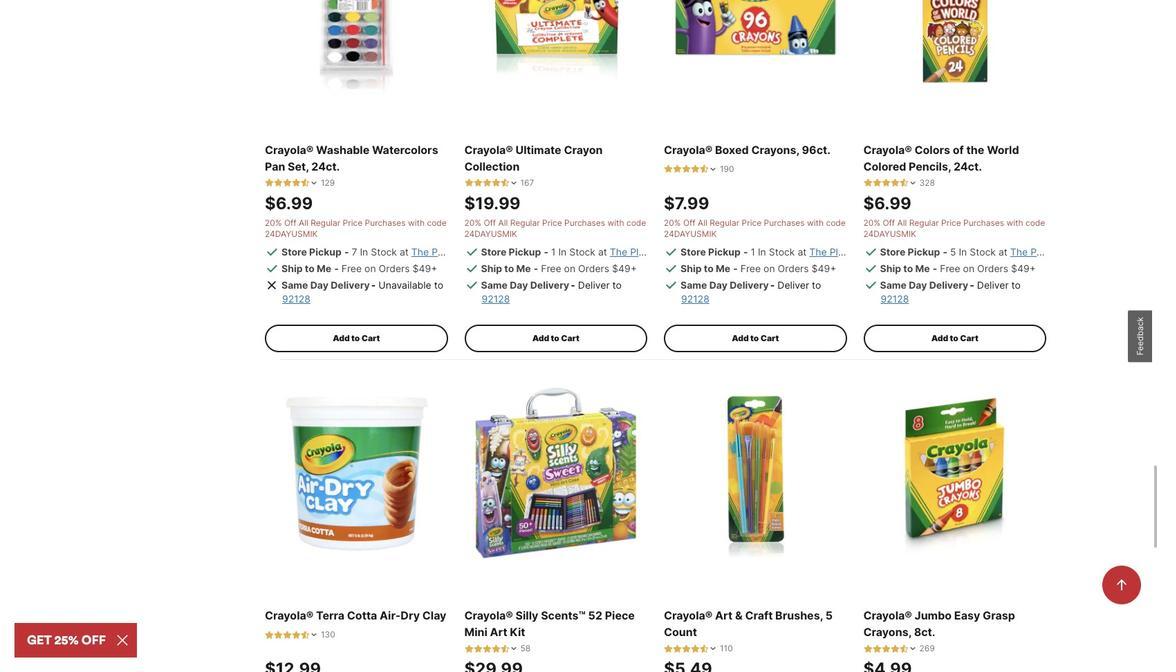 Task type: describe. For each thing, give the bounding box(es) containing it.
crayola&#xae; art &#x26; craft brushes, 5 count image
[[664, 382, 847, 565]]

110 dialog
[[664, 644, 733, 655]]

167 button
[[464, 178, 534, 189]]

ultimate
[[516, 143, 561, 157]]

regular for ultimate
[[510, 218, 540, 228]]

tabler image inside "110" dialog
[[673, 645, 682, 654]]

crayons, inside the crayola® jumbo easy grasp crayons, 8ct.
[[864, 626, 912, 640]]

to inside same day delivery - unavailable to 92128
[[434, 279, 443, 291]]

orders for crayola® boxed crayons, 96ct.
[[778, 263, 809, 274]]

stock for crayola® colors of the world colored pencils, 24ct.
[[970, 246, 996, 258]]

piece
[[605, 610, 635, 623]]

ship for crayola® boxed crayons, 96ct.
[[681, 263, 702, 274]]

off for crayola® washable watercolors pan set, 24ct.
[[284, 218, 297, 228]]

20% for crayola® colors of the world colored pencils, 24ct.
[[864, 218, 880, 228]]

crayola® ultimate crayon collection
[[464, 143, 603, 173]]

mini
[[464, 626, 487, 640]]

delivery for the
[[929, 279, 969, 291]]

crayola® washable watercolors pan set, 24ct.
[[265, 143, 438, 173]]

regular for boxed
[[710, 218, 740, 228]]

ship to me - free on orders $49+ for colors
[[880, 263, 1036, 274]]

96ct.
[[802, 143, 831, 157]]

day for crayola® ultimate crayon collection
[[510, 279, 528, 291]]

58 dialog
[[464, 644, 531, 655]]

&
[[735, 610, 743, 623]]

code for crayola® colors of the world colored pencils, 24ct.
[[1026, 218, 1045, 228]]

269
[[920, 644, 935, 654]]

7 at from the left
[[999, 246, 1008, 258]]

plaza for crayola® colors of the world colored pencils, 24ct.
[[1031, 246, 1055, 258]]

328 button
[[864, 178, 935, 189]]

the for crayola® washable watercolors pan set, 24ct.
[[411, 246, 429, 258]]

cart for crayola® boxed crayons, 96ct.
[[761, 333, 779, 344]]

8 at from the left
[[1058, 246, 1067, 258]]

terra
[[316, 610, 345, 623]]

add to cart button for pan
[[265, 325, 448, 353]]

$6.99 20% off all regular price purchases with code 24dayusmik for 24ct.
[[265, 193, 447, 239]]

price for colors
[[941, 218, 961, 228]]

3 at from the left
[[598, 246, 607, 258]]

colored
[[864, 160, 906, 173]]

crayola® silly scents™ 52 piece mini art kit link
[[464, 608, 647, 641]]

130 dialog
[[265, 630, 335, 641]]

brushes,
[[775, 610, 823, 623]]

orders for crayola® ultimate crayon collection
[[578, 263, 609, 274]]

purchases for crayola® boxed crayons, 96ct.
[[764, 218, 805, 228]]

scents™
[[541, 610, 586, 623]]

code for crayola® boxed crayons, 96ct.
[[826, 218, 846, 228]]

1 for $7.99
[[751, 246, 755, 258]]

purchases for crayola® ultimate crayon collection
[[564, 218, 605, 228]]

regular for colors
[[909, 218, 939, 228]]

me for boxed
[[716, 263, 731, 274]]

crayola® washable watercolors pan set, 24ct. link
[[265, 142, 448, 175]]

in for crayons,
[[758, 246, 766, 258]]

7
[[352, 246, 357, 258]]

pickup for boxed
[[708, 246, 741, 258]]

free for colors
[[940, 263, 960, 274]]

silly
[[516, 610, 538, 623]]

ship to me - free on orders $49+ for washable
[[282, 263, 437, 274]]

$49+ for crayola® ultimate crayon collection
[[612, 263, 637, 274]]

free for ultimate
[[541, 263, 561, 274]]

day for crayola® washable watercolors pan set, 24ct.
[[310, 279, 328, 291]]

store for crayola® ultimate crayon collection
[[481, 246, 507, 258]]

off for crayola® boxed crayons, 96ct.
[[683, 218, 696, 228]]

kit
[[510, 626, 525, 640]]

with for crayola® boxed crayons, 96ct.
[[807, 218, 824, 228]]

$19.99 20% off all regular price purchases with code 24dayusmik
[[464, 193, 646, 239]]

plaza for crayola® boxed crayons, 96ct.
[[830, 246, 854, 258]]

me for ultimate
[[516, 263, 531, 274]]

orders for crayola® washable watercolors pan set, 24ct.
[[379, 263, 410, 274]]

$7.99
[[664, 193, 709, 214]]

1 at from the left
[[400, 246, 409, 258]]

washable
[[316, 143, 370, 157]]

imperial for crayola® colors of the world colored pencils, 24ct.
[[1070, 246, 1106, 258]]

unavailable
[[379, 279, 431, 291]]

$6.99 20% off all regular price purchases with code 24dayusmik for colored
[[864, 193, 1045, 239]]

add for pan
[[333, 333, 350, 344]]

crayola® terra cotta air-dry clay
[[265, 610, 446, 623]]

crayola® jumbo easy grasp crayons, 8ct.
[[864, 610, 1015, 640]]

crayola® for crayola® jumbo easy grasp crayons, 8ct.
[[864, 610, 912, 623]]

store pickup - 7 in stock at the plaza at imperial valley
[[282, 246, 537, 258]]

5 at from the left
[[798, 246, 807, 258]]

plaza for crayola® washable watercolors pan set, 24ct.
[[432, 246, 456, 258]]

crayola® colors of the world colored pencils, 24ct. link
[[864, 142, 1046, 175]]

crayola&#xae; terra cotta air-dry clay image
[[265, 382, 448, 565]]

price for washable
[[343, 218, 363, 228]]

free for washable
[[342, 263, 362, 274]]

4 at from the left
[[658, 246, 667, 258]]

58
[[520, 644, 531, 654]]

crayola® for crayola® art & craft brushes, 5 count
[[664, 610, 713, 623]]

same day delivery - deliver to 92128 for $19.99
[[481, 279, 622, 305]]

crayola® boxed crayons, 96ct.
[[664, 143, 831, 157]]

58 button
[[464, 644, 531, 655]]

2 at from the left
[[459, 246, 468, 258]]

ship for crayola® colors of the world colored pencils, 24ct.
[[880, 263, 901, 274]]

add for 96ct.
[[732, 333, 749, 344]]

count
[[664, 626, 697, 640]]

190 dialog
[[664, 164, 734, 175]]

$19.99
[[464, 193, 521, 214]]

same for crayola® colors of the world colored pencils, 24ct.
[[880, 279, 907, 291]]

crayola&#xae; silly scents&#x2122; 52 piece mini art kit image
[[464, 382, 647, 565]]

of
[[953, 143, 964, 157]]

store for crayola® washable watercolors pan set, 24ct.
[[282, 246, 307, 258]]

$49+ for crayola® boxed crayons, 96ct.
[[812, 263, 836, 274]]

24ct. inside crayola® colors of the world colored pencils, 24ct.
[[954, 160, 982, 173]]

the for crayola® ultimate crayon collection
[[610, 246, 628, 258]]

110
[[720, 644, 733, 654]]

crayola® for crayola® terra cotta air-dry clay
[[265, 610, 314, 623]]

167
[[520, 178, 534, 188]]

store pickup - 1 in stock at the plaza at imperial valley for $19.99
[[481, 246, 735, 258]]

dry
[[401, 610, 420, 623]]

92128 for crayola® boxed crayons, 96ct.
[[681, 293, 710, 305]]

ship for crayola® washable watercolors pan set, 24ct.
[[282, 263, 303, 274]]

cart for crayola® washable watercolors pan set, 24ct.
[[362, 333, 380, 344]]

$6.99 for colored
[[864, 193, 912, 214]]

167 dialog
[[464, 178, 534, 189]]

delivery for pan
[[331, 279, 370, 291]]

crayola® ultimate crayon collection link
[[464, 142, 647, 175]]

valley for crayola® colors of the world colored pencils, 24ct.
[[1109, 246, 1136, 258]]

add to cart for the
[[931, 333, 979, 344]]

same for crayola® boxed crayons, 96ct.
[[681, 279, 707, 291]]

pencils,
[[909, 160, 951, 173]]

art inside crayola® art & craft brushes, 5 count
[[715, 610, 733, 623]]



Task type: vqa. For each thing, say whether or not it's contained in the screenshot.


Task type: locate. For each thing, give the bounding box(es) containing it.
0 horizontal spatial same day delivery - deliver to 92128
[[481, 279, 622, 305]]

crayola® up 130 dropdown button
[[265, 610, 314, 623]]

328
[[920, 178, 935, 188]]

4 off from the left
[[883, 218, 895, 228]]

valley for crayola® ultimate crayon collection
[[708, 246, 735, 258]]

off inside $7.99 20% off all regular price purchases with code 24dayusmik
[[683, 218, 696, 228]]

1 vertical spatial crayons,
[[864, 626, 912, 640]]

3 delivery from the left
[[730, 279, 769, 291]]

24ct.
[[311, 160, 340, 173], [954, 160, 982, 173]]

at
[[400, 246, 409, 258], [459, 246, 468, 258], [598, 246, 607, 258], [658, 246, 667, 258], [798, 246, 807, 258], [857, 246, 866, 258], [999, 246, 1008, 258], [1058, 246, 1067, 258]]

all down 129 dialog
[[299, 218, 308, 228]]

1 deliver from the left
[[578, 279, 610, 291]]

ship to me - free on orders $49+ down $7.99 20% off all regular price purchases with code 24dayusmik
[[681, 263, 836, 274]]

purchases inside $7.99 20% off all regular price purchases with code 24dayusmik
[[764, 218, 805, 228]]

boxed
[[715, 143, 749, 157]]

20% for crayola® boxed crayons, 96ct.
[[664, 218, 681, 228]]

orders down $19.99 20% off all regular price purchases with code 24dayusmik on the top of the page
[[578, 263, 609, 274]]

ship to me - free on orders $49+ down $19.99 20% off all regular price purchases with code 24dayusmik on the top of the page
[[481, 263, 637, 274]]

3 20% from the left
[[664, 218, 681, 228]]

ship for crayola® ultimate crayon collection
[[481, 263, 502, 274]]

art left &
[[715, 610, 733, 623]]

the
[[411, 246, 429, 258], [610, 246, 628, 258], [809, 246, 827, 258], [1010, 246, 1028, 258]]

collection
[[464, 160, 520, 173]]

2 $6.99 20% off all regular price purchases with code 24dayusmik from the left
[[864, 193, 1045, 239]]

on down $19.99 20% off all regular price purchases with code 24dayusmik on the top of the page
[[564, 263, 576, 274]]

2 with from the left
[[608, 218, 624, 228]]

$6.99
[[265, 193, 313, 214], [864, 193, 912, 214]]

20% for crayola® washable watercolors pan set, 24ct.
[[265, 218, 282, 228]]

regular down the 328
[[909, 218, 939, 228]]

crayola&#xae; jumbo easy grasp crayons, 8ct. image
[[864, 382, 1046, 565]]

0 vertical spatial 5
[[950, 246, 956, 258]]

price for ultimate
[[542, 218, 562, 228]]

price inside $19.99 20% off all regular price purchases with code 24dayusmik
[[542, 218, 562, 228]]

crayola® terra cotta air-dry clay link
[[265, 608, 448, 625]]

1 ship to me - free on orders $49+ from the left
[[282, 263, 437, 274]]

$6.99 20% off all regular price purchases with code 24dayusmik down the 328
[[864, 193, 1045, 239]]

2 the from the left
[[610, 246, 628, 258]]

1 1 from the left
[[551, 246, 556, 258]]

free down $7.99 20% off all regular price purchases with code 24dayusmik
[[741, 263, 761, 274]]

2 regular from the left
[[510, 218, 540, 228]]

code inside $19.99 20% off all regular price purchases with code 24dayusmik
[[627, 218, 646, 228]]

watercolors
[[372, 143, 438, 157]]

1 horizontal spatial $6.99
[[864, 193, 912, 214]]

ship to me - free on orders $49+
[[282, 263, 437, 274], [481, 263, 637, 274], [681, 263, 836, 274], [880, 263, 1036, 274]]

2 ship from the left
[[481, 263, 502, 274]]

4 orders from the left
[[977, 263, 1008, 274]]

air-
[[380, 610, 401, 623]]

3 all from the left
[[698, 218, 707, 228]]

store for crayola® colors of the world colored pencils, 24ct.
[[880, 246, 906, 258]]

world
[[987, 143, 1019, 157]]

craft
[[745, 610, 773, 623]]

52
[[588, 610, 602, 623]]

130 button
[[265, 630, 335, 641]]

1 ship from the left
[[282, 263, 303, 274]]

code for crayola® washable watercolors pan set, 24ct.
[[427, 218, 447, 228]]

store
[[282, 246, 307, 258], [481, 246, 507, 258], [681, 246, 706, 258], [880, 246, 906, 258]]

6 at from the left
[[857, 246, 866, 258]]

4 code from the left
[[1026, 218, 1045, 228]]

1 24ct. from the left
[[311, 160, 340, 173]]

art up 58 'dropdown button'
[[490, 626, 507, 640]]

off down 328 dialog
[[883, 218, 895, 228]]

1 me from the left
[[317, 263, 331, 274]]

add to cart button for 96ct.
[[664, 325, 847, 353]]

1 horizontal spatial $6.99 20% off all regular price purchases with code 24dayusmik
[[864, 193, 1045, 239]]

1 horizontal spatial art
[[715, 610, 733, 623]]

3 add to cart from the left
[[732, 333, 779, 344]]

3 stock from the left
[[769, 246, 795, 258]]

2 plaza from the left
[[630, 246, 655, 258]]

2 valley from the left
[[708, 246, 735, 258]]

with inside $7.99 20% off all regular price purchases with code 24dayusmik
[[807, 218, 824, 228]]

on down the store pickup - 5 in stock at the plaza at imperial valley
[[963, 263, 975, 274]]

1 horizontal spatial crayons,
[[864, 626, 912, 640]]

crayons, up 269 dialog
[[864, 626, 912, 640]]

2 on from the left
[[564, 263, 576, 274]]

imperial for crayola® boxed crayons, 96ct.
[[869, 246, 905, 258]]

delivery down the store pickup - 5 in stock at the plaza at imperial valley
[[929, 279, 969, 291]]

clay
[[422, 610, 446, 623]]

5 inside crayola® art & craft brushes, 5 count
[[826, 610, 833, 623]]

1 same from the left
[[282, 279, 308, 291]]

2 24dayusmik from the left
[[464, 229, 517, 239]]

4 92128 from the left
[[881, 293, 909, 305]]

regular inside $19.99 20% off all regular price purchases with code 24dayusmik
[[510, 218, 540, 228]]

1 the from the left
[[411, 246, 429, 258]]

day for crayola® colors of the world colored pencils, 24ct.
[[909, 279, 927, 291]]

store pickup - 1 in stock at the plaza at imperial valley down $7.99 20% off all regular price purchases with code 24dayusmik
[[681, 246, 935, 258]]

stock for crayola® washable watercolors pan set, 24ct.
[[371, 246, 397, 258]]

20% inside $19.99 20% off all regular price purchases with code 24dayusmik
[[464, 218, 481, 228]]

orders up unavailable
[[379, 263, 410, 274]]

crayola® inside crayola® washable watercolors pan set, 24ct.
[[265, 143, 314, 157]]

4 in from the left
[[959, 246, 967, 258]]

deliver
[[578, 279, 610, 291], [778, 279, 809, 291], [977, 279, 1009, 291]]

1 price from the left
[[343, 218, 363, 228]]

3 92128 from the left
[[681, 293, 710, 305]]

2 horizontal spatial deliver
[[977, 279, 1009, 291]]

cart for crayola® ultimate crayon collection
[[561, 333, 580, 344]]

20% down 328 dialog
[[864, 218, 880, 228]]

deliver for $19.99
[[578, 279, 610, 291]]

store pickup - 1 in stock at the plaza at imperial valley
[[481, 246, 735, 258], [681, 246, 935, 258]]

add
[[333, 333, 350, 344], [532, 333, 549, 344], [732, 333, 749, 344], [931, 333, 948, 344]]

1 20% from the left
[[265, 218, 282, 228]]

price inside $7.99 20% off all regular price purchases with code 24dayusmik
[[742, 218, 762, 228]]

2 deliver from the left
[[778, 279, 809, 291]]

129
[[321, 178, 335, 188]]

4 plaza from the left
[[1031, 246, 1055, 258]]

on down $7.99 20% off all regular price purchases with code 24dayusmik
[[764, 263, 775, 274]]

on up same day delivery - unavailable to 92128
[[365, 263, 376, 274]]

2 20% from the left
[[464, 218, 481, 228]]

24dayusmik inside $7.99 20% off all regular price purchases with code 24dayusmik
[[664, 229, 717, 239]]

1
[[551, 246, 556, 258], [751, 246, 755, 258]]

20% down $19.99
[[464, 218, 481, 228]]

crayola® art & craft brushes, 5 count link
[[664, 608, 847, 641]]

1 $49+ from the left
[[413, 263, 437, 274]]

$6.99 20% off all regular price purchases with code 24dayusmik
[[265, 193, 447, 239], [864, 193, 1045, 239]]

- inside same day delivery - unavailable to 92128
[[371, 279, 376, 291]]

3 price from the left
[[742, 218, 762, 228]]

imperial for crayola® washable watercolors pan set, 24ct.
[[471, 246, 507, 258]]

delivery for collection
[[530, 279, 569, 291]]

3 $49+ from the left
[[812, 263, 836, 274]]

valley for crayola® washable watercolors pan set, 24ct.
[[510, 246, 537, 258]]

crayola® inside crayola® colors of the world colored pencils, 24ct.
[[864, 143, 912, 157]]

ship to me - free on orders $49+ down 7
[[282, 263, 437, 274]]

0 horizontal spatial art
[[490, 626, 507, 640]]

20% down $7.99
[[664, 218, 681, 228]]

1 purchases from the left
[[365, 218, 406, 228]]

24dayusmik for crayola® boxed crayons, 96ct.
[[664, 229, 717, 239]]

92128 inside same day delivery - unavailable to 92128
[[282, 293, 310, 305]]

with inside $19.99 20% off all regular price purchases with code 24dayusmik
[[608, 218, 624, 228]]

art inside 'crayola® silly scents™ 52 piece mini art kit'
[[490, 626, 507, 640]]

4 cart from the left
[[960, 333, 979, 344]]

ship to me - free on orders $49+ down the store pickup - 5 in stock at the plaza at imperial valley
[[880, 263, 1036, 274]]

in for of
[[959, 246, 967, 258]]

on for crayon
[[564, 263, 576, 274]]

day for crayola® boxed crayons, 96ct.
[[709, 279, 728, 291]]

2 store pickup - 1 in stock at the plaza at imperial valley from the left
[[681, 246, 935, 258]]

crayon
[[564, 143, 603, 157]]

with for crayola® washable watercolors pan set, 24ct.
[[408, 218, 425, 228]]

store down $19.99
[[481, 246, 507, 258]]

store pickup - 1 in stock at the plaza at imperial valley for $7.99
[[681, 246, 935, 258]]

1 down $7.99 20% off all regular price purchases with code 24dayusmik
[[751, 246, 755, 258]]

24ct. down the
[[954, 160, 982, 173]]

stock
[[371, 246, 397, 258], [569, 246, 595, 258], [769, 246, 795, 258], [970, 246, 996, 258]]

1 vertical spatial art
[[490, 626, 507, 640]]

$6.99 for 24ct.
[[265, 193, 313, 214]]

1 horizontal spatial deliver
[[778, 279, 809, 291]]

2 delivery from the left
[[530, 279, 569, 291]]

free down $19.99 20% off all regular price purchases with code 24dayusmik on the top of the page
[[541, 263, 561, 274]]

1 $6.99 20% off all regular price purchases with code 24dayusmik from the left
[[265, 193, 447, 239]]

0 horizontal spatial deliver
[[578, 279, 610, 291]]

2 add to cart from the left
[[532, 333, 580, 344]]

valley
[[510, 246, 537, 258], [708, 246, 735, 258], [908, 246, 935, 258], [1109, 246, 1136, 258]]

0 horizontal spatial crayons,
[[751, 143, 799, 157]]

24dayusmik down 328 dialog
[[864, 229, 916, 239]]

delivery down $19.99 20% off all regular price purchases with code 24dayusmik on the top of the page
[[530, 279, 569, 291]]

all down $7.99
[[698, 218, 707, 228]]

1 down $19.99 20% off all regular price purchases with code 24dayusmik on the top of the page
[[551, 246, 556, 258]]

130
[[321, 630, 335, 641]]

off down $7.99
[[683, 218, 696, 228]]

328 dialog
[[864, 178, 935, 189]]

269 dialog
[[864, 644, 935, 655]]

add to cart button
[[265, 325, 448, 353], [464, 325, 647, 353], [664, 325, 847, 353], [864, 325, 1046, 353]]

4 price from the left
[[941, 218, 961, 228]]

add for collection
[[532, 333, 549, 344]]

0 horizontal spatial $6.99
[[265, 193, 313, 214]]

free down the store pickup - 5 in stock at the plaza at imperial valley
[[940, 263, 960, 274]]

92128
[[282, 293, 310, 305], [482, 293, 510, 305], [681, 293, 710, 305], [881, 293, 909, 305]]

3 deliver from the left
[[977, 279, 1009, 291]]

store for crayola® boxed crayons, 96ct.
[[681, 246, 706, 258]]

same day delivery - unavailable to 92128
[[282, 279, 443, 305]]

24dayusmik for crayola® washable watercolors pan set, 24ct.
[[265, 229, 318, 239]]

8ct.
[[914, 626, 936, 640]]

me for colors
[[915, 263, 930, 274]]

20% down 129 dropdown button
[[265, 218, 282, 228]]

plaza
[[432, 246, 456, 258], [630, 246, 655, 258], [830, 246, 854, 258], [1031, 246, 1055, 258]]

all inside $7.99 20% off all regular price purchases with code 24dayusmik
[[698, 218, 707, 228]]

crayola&#xae; ultimate crayon collection image
[[464, 0, 647, 99]]

crayola® for crayola® washable watercolors pan set, 24ct.
[[265, 143, 314, 157]]

129 button
[[265, 178, 335, 189]]

1 valley from the left
[[510, 246, 537, 258]]

crayola®
[[265, 143, 314, 157], [464, 143, 513, 157], [664, 143, 713, 157], [864, 143, 912, 157], [265, 610, 314, 623], [464, 610, 513, 623], [664, 610, 713, 623], [864, 610, 912, 623]]

cart for crayola® colors of the world colored pencils, 24ct.
[[960, 333, 979, 344]]

colors
[[915, 143, 950, 157]]

92128 for crayola® colors of the world colored pencils, 24ct.
[[881, 293, 909, 305]]

off down $19.99
[[484, 218, 496, 228]]

24dayusmik down 129 dialog
[[265, 229, 318, 239]]

$6.99 down 328 dialog
[[864, 193, 912, 214]]

0 horizontal spatial $6.99 20% off all regular price purchases with code 24dayusmik
[[265, 193, 447, 239]]

4 me from the left
[[915, 263, 930, 274]]

1 day from the left
[[310, 279, 328, 291]]

deliver for $7.99
[[778, 279, 809, 291]]

190
[[720, 164, 734, 174]]

2 ship to me - free on orders $49+ from the left
[[481, 263, 637, 274]]

easy
[[954, 610, 980, 623]]

1 horizontal spatial same day delivery - deliver to 92128
[[681, 279, 821, 305]]

ship to me - free on orders $49+ for ultimate
[[481, 263, 637, 274]]

2 $49+ from the left
[[612, 263, 637, 274]]

129 dialog
[[265, 178, 335, 189]]

on for of
[[963, 263, 975, 274]]

store pickup - 1 in stock at the plaza at imperial valley down $19.99 20% off all regular price purchases with code 24dayusmik on the top of the page
[[481, 246, 735, 258]]

all down $19.99
[[498, 218, 508, 228]]

with for crayola® colors of the world colored pencils, 24ct.
[[1007, 218, 1023, 228]]

3 off from the left
[[683, 218, 696, 228]]

regular down 129 on the left
[[311, 218, 340, 228]]

1 store from the left
[[282, 246, 307, 258]]

$6.99 down 129 dropdown button
[[265, 193, 313, 214]]

me for washable
[[317, 263, 331, 274]]

-
[[344, 246, 349, 258], [544, 246, 548, 258], [743, 246, 748, 258], [943, 246, 948, 258], [334, 263, 339, 274], [534, 263, 538, 274], [733, 263, 738, 274], [933, 263, 937, 274], [371, 279, 376, 291], [571, 279, 575, 291], [770, 279, 775, 291], [970, 279, 974, 291]]

1 orders from the left
[[379, 263, 410, 274]]

24dayusmik for crayola® ultimate crayon collection
[[464, 229, 517, 239]]

3 pickup from the left
[[708, 246, 741, 258]]

delivery down $7.99 20% off all regular price purchases with code 24dayusmik
[[730, 279, 769, 291]]

crayola® inside crayola® ultimate crayon collection
[[464, 143, 513, 157]]

regular
[[311, 218, 340, 228], [510, 218, 540, 228], [710, 218, 740, 228], [909, 218, 939, 228]]

store down $7.99
[[681, 246, 706, 258]]

regular down $19.99
[[510, 218, 540, 228]]

2 day from the left
[[510, 279, 528, 291]]

add to cart for 96ct.
[[732, 333, 779, 344]]

all for crayola® ultimate crayon collection
[[498, 218, 508, 228]]

tabler image
[[664, 165, 673, 174], [682, 165, 691, 174], [265, 179, 274, 188], [274, 179, 283, 188], [464, 179, 473, 188], [482, 179, 491, 188], [500, 179, 509, 188], [864, 179, 873, 188], [891, 179, 899, 188], [283, 631, 292, 640], [292, 631, 301, 640], [473, 645, 482, 654], [500, 645, 509, 654], [664, 645, 673, 654], [682, 645, 691, 654], [691, 645, 700, 654], [700, 645, 709, 654], [891, 645, 899, 654], [899, 645, 908, 654]]

same
[[282, 279, 308, 291], [481, 279, 508, 291], [681, 279, 707, 291], [880, 279, 907, 291]]

cotta
[[347, 610, 377, 623]]

crayons, left 96ct.
[[751, 143, 799, 157]]

24dayusmik inside $19.99 20% off all regular price purchases with code 24dayusmik
[[464, 229, 517, 239]]

0 vertical spatial art
[[715, 610, 733, 623]]

jumbo
[[915, 610, 952, 623]]

delivery down 7
[[331, 279, 370, 291]]

4 free from the left
[[940, 263, 960, 274]]

5
[[950, 246, 956, 258], [826, 610, 833, 623]]

off inside $19.99 20% off all regular price purchases with code 24dayusmik
[[484, 218, 496, 228]]

1 delivery from the left
[[331, 279, 370, 291]]

2 stock from the left
[[569, 246, 595, 258]]

92128 for crayola® ultimate crayon collection
[[482, 293, 510, 305]]

3 store from the left
[[681, 246, 706, 258]]

3 ship to me - free on orders $49+ from the left
[[681, 263, 836, 274]]

orders for crayola® colors of the world colored pencils, 24ct.
[[977, 263, 1008, 274]]

delivery
[[331, 279, 370, 291], [530, 279, 569, 291], [730, 279, 769, 291], [929, 279, 969, 291]]

ship to me - free on orders $49+ for boxed
[[681, 263, 836, 274]]

2 all from the left
[[498, 218, 508, 228]]

2 orders from the left
[[578, 263, 609, 274]]

1 in from the left
[[360, 246, 368, 258]]

crayola&#xae; boxed crayons, 96ct. image
[[664, 0, 847, 99]]

4 24dayusmik from the left
[[864, 229, 916, 239]]

crayola® boxed crayons, 96ct. link
[[664, 142, 847, 158]]

code inside $7.99 20% off all regular price purchases with code 24dayusmik
[[826, 218, 846, 228]]

3 day from the left
[[709, 279, 728, 291]]

pickup
[[309, 246, 342, 258], [509, 246, 541, 258], [708, 246, 741, 258], [908, 246, 940, 258]]

1 vertical spatial 5
[[826, 610, 833, 623]]

1 off from the left
[[284, 218, 297, 228]]

24dayusmik for crayola® colors of the world colored pencils, 24ct.
[[864, 229, 916, 239]]

purchases
[[365, 218, 406, 228], [564, 218, 605, 228], [764, 218, 805, 228], [964, 218, 1004, 228]]

2 same from the left
[[481, 279, 508, 291]]

3 the from the left
[[809, 246, 827, 258]]

store down "328" popup button
[[880, 246, 906, 258]]

24dayusmik down $19.99
[[464, 229, 517, 239]]

0 horizontal spatial 5
[[826, 610, 833, 623]]

110 button
[[664, 644, 733, 655]]

1 with from the left
[[408, 218, 425, 228]]

store left 7
[[282, 246, 307, 258]]

4 stock from the left
[[970, 246, 996, 258]]

ship
[[282, 263, 303, 274], [481, 263, 502, 274], [681, 263, 702, 274], [880, 263, 901, 274]]

4 delivery from the left
[[929, 279, 969, 291]]

deliver for $6.99
[[977, 279, 1009, 291]]

same for crayola® washable watercolors pan set, 24ct.
[[282, 279, 308, 291]]

2 in from the left
[[558, 246, 567, 258]]

1 free from the left
[[342, 263, 362, 274]]

269 button
[[864, 644, 935, 655]]

add to cart
[[333, 333, 380, 344], [532, 333, 580, 344], [732, 333, 779, 344], [931, 333, 979, 344]]

same day delivery - deliver to 92128 for $6.99
[[880, 279, 1021, 305]]

3 same from the left
[[681, 279, 707, 291]]

0 vertical spatial crayons,
[[751, 143, 799, 157]]

on
[[365, 263, 376, 274], [564, 263, 576, 274], [764, 263, 775, 274], [963, 263, 975, 274]]

code
[[427, 218, 447, 228], [627, 218, 646, 228], [826, 218, 846, 228], [1026, 218, 1045, 228]]

4 ship from the left
[[880, 263, 901, 274]]

crayola® up 269 dialog
[[864, 610, 912, 623]]

24ct. up 129 on the left
[[311, 160, 340, 173]]

crayola® art & craft brushes, 5 count
[[664, 610, 833, 640]]

day inside same day delivery - unavailable to 92128
[[310, 279, 328, 291]]

delivery for 96ct.
[[730, 279, 769, 291]]

orders
[[379, 263, 410, 274], [578, 263, 609, 274], [778, 263, 809, 274], [977, 263, 1008, 274]]

crayola® up count
[[664, 610, 713, 623]]

plaza for crayola® ultimate crayon collection
[[630, 246, 655, 258]]

in
[[360, 246, 368, 258], [558, 246, 567, 258], [758, 246, 766, 258], [959, 246, 967, 258]]

add to cart for collection
[[532, 333, 580, 344]]

crayola® for crayola® silly scents™ 52 piece mini art kit
[[464, 610, 513, 623]]

20%
[[265, 218, 282, 228], [464, 218, 481, 228], [664, 218, 681, 228], [864, 218, 880, 228]]

store pickup - 5 in stock at the plaza at imperial valley
[[880, 246, 1136, 258]]

tabler image
[[673, 165, 682, 174], [691, 165, 700, 174], [700, 165, 709, 174], [283, 179, 292, 188], [292, 179, 301, 188], [301, 179, 310, 188], [473, 179, 482, 188], [491, 179, 500, 188], [873, 179, 882, 188], [882, 179, 891, 188], [899, 179, 908, 188], [265, 631, 274, 640], [274, 631, 283, 640], [301, 631, 310, 640], [464, 645, 473, 654], [482, 645, 491, 654], [491, 645, 500, 654], [673, 645, 682, 654], [864, 645, 873, 654], [873, 645, 882, 654], [882, 645, 891, 654]]

orders down the store pickup - 5 in stock at the plaza at imperial valley
[[977, 263, 1008, 274]]

with for crayola® ultimate crayon collection
[[608, 218, 624, 228]]

imperial
[[471, 246, 507, 258], [669, 246, 705, 258], [869, 246, 905, 258], [1070, 246, 1106, 258]]

add to cart for pan
[[333, 333, 380, 344]]

on for crayons,
[[764, 263, 775, 274]]

24dayusmik down $7.99
[[664, 229, 717, 239]]

$6.99 20% off all regular price purchases with code 24dayusmik up 7
[[265, 193, 447, 239]]

1 horizontal spatial 5
[[950, 246, 956, 258]]

20% inside $7.99 20% off all regular price purchases with code 24dayusmik
[[664, 218, 681, 228]]

crayola® up mini
[[464, 610, 513, 623]]

2 code from the left
[[627, 218, 646, 228]]

imperial for crayola® ultimate crayon collection
[[669, 246, 705, 258]]

crayola® jumbo easy grasp crayons, 8ct. link
[[864, 608, 1046, 641]]

pickup for washable
[[309, 246, 342, 258]]

4 with from the left
[[1007, 218, 1023, 228]]

crayola® up 190 dropdown button
[[664, 143, 713, 157]]

the
[[967, 143, 985, 157]]

2 me from the left
[[516, 263, 531, 274]]

same inside same day delivery - unavailable to 92128
[[282, 279, 308, 291]]

1 92128 from the left
[[282, 293, 310, 305]]

to
[[305, 263, 315, 274], [504, 263, 514, 274], [704, 263, 714, 274], [904, 263, 913, 274], [434, 279, 443, 291], [612, 279, 622, 291], [812, 279, 821, 291], [1012, 279, 1021, 291], [351, 333, 360, 344], [551, 333, 559, 344], [750, 333, 759, 344], [950, 333, 959, 344]]

the for crayola® boxed crayons, 96ct.
[[809, 246, 827, 258]]

set,
[[288, 160, 309, 173]]

crayola® inside 'crayola® silly scents™ 52 piece mini art kit'
[[464, 610, 513, 623]]

1 pickup from the left
[[309, 246, 342, 258]]

on for watercolors
[[365, 263, 376, 274]]

in for watercolors
[[360, 246, 368, 258]]

3 same day delivery - deliver to 92128 from the left
[[880, 279, 1021, 305]]

crayola® inside crayola® art & craft brushes, 5 count
[[664, 610, 713, 623]]

3 in from the left
[[758, 246, 766, 258]]

1 stock from the left
[[371, 246, 397, 258]]

2 pickup from the left
[[509, 246, 541, 258]]

with
[[408, 218, 425, 228], [608, 218, 624, 228], [807, 218, 824, 228], [1007, 218, 1023, 228]]

valley for crayola® boxed crayons, 96ct.
[[908, 246, 935, 258]]

crayola® up colored
[[864, 143, 912, 157]]

20% for crayola® ultimate crayon collection
[[464, 218, 481, 228]]

2 imperial from the left
[[669, 246, 705, 258]]

all inside $19.99 20% off all regular price purchases with code 24dayusmik
[[498, 218, 508, 228]]

crayola® up collection
[[464, 143, 513, 157]]

orders down $7.99 20% off all regular price purchases with code 24dayusmik
[[778, 263, 809, 274]]

grasp
[[983, 610, 1015, 623]]

add to cart button for the
[[864, 325, 1046, 353]]

purchases for crayola® colors of the world colored pencils, 24ct.
[[964, 218, 1004, 228]]

2 24ct. from the left
[[954, 160, 982, 173]]

all
[[299, 218, 308, 228], [498, 218, 508, 228], [698, 218, 707, 228], [897, 218, 907, 228]]

3 code from the left
[[826, 218, 846, 228]]

price
[[343, 218, 363, 228], [542, 218, 562, 228], [742, 218, 762, 228], [941, 218, 961, 228]]

2 same day delivery - deliver to 92128 from the left
[[681, 279, 821, 305]]

free
[[342, 263, 362, 274], [541, 263, 561, 274], [741, 263, 761, 274], [940, 263, 960, 274]]

0 horizontal spatial 24ct.
[[311, 160, 340, 173]]

code for crayola® ultimate crayon collection
[[627, 218, 646, 228]]

off down 129 dropdown button
[[284, 218, 297, 228]]

crayola® for crayola® boxed crayons, 96ct.
[[664, 143, 713, 157]]

0 horizontal spatial 1
[[551, 246, 556, 258]]

1 add to cart button from the left
[[265, 325, 448, 353]]

2 horizontal spatial same day delivery - deliver to 92128
[[880, 279, 1021, 305]]

pickup for ultimate
[[509, 246, 541, 258]]

pan
[[265, 160, 285, 173]]

1 on from the left
[[365, 263, 376, 274]]

1 add to cart from the left
[[333, 333, 380, 344]]

free down 7
[[342, 263, 362, 274]]

crayola® inside the crayola® jumbo easy grasp crayons, 8ct.
[[864, 610, 912, 623]]

same for crayola® ultimate crayon collection
[[481, 279, 508, 291]]

purchases for crayola® washable watercolors pan set, 24ct.
[[365, 218, 406, 228]]

purchases inside $19.99 20% off all regular price purchases with code 24dayusmik
[[564, 218, 605, 228]]

3 regular from the left
[[710, 218, 740, 228]]

$7.99 20% off all regular price purchases with code 24dayusmik
[[664, 193, 846, 239]]

1 $6.99 from the left
[[265, 193, 313, 214]]

off for crayola® colors of the world colored pencils, 24ct.
[[883, 218, 895, 228]]

24ct. inside crayola® washable watercolors pan set, 24ct.
[[311, 160, 340, 173]]

crayola&#xae; colors of the world colored pencils, 24ct. image
[[864, 0, 1046, 99]]

1 horizontal spatial 1
[[751, 246, 755, 258]]

1 horizontal spatial 24ct.
[[954, 160, 982, 173]]

price for boxed
[[742, 218, 762, 228]]

24dayusmik
[[265, 229, 318, 239], [464, 229, 517, 239], [664, 229, 717, 239], [864, 229, 916, 239]]

delivery inside same day delivery - unavailable to 92128
[[331, 279, 370, 291]]

regular for washable
[[311, 218, 340, 228]]

190 button
[[664, 164, 734, 175]]

all down 328 dialog
[[897, 218, 907, 228]]

cart
[[362, 333, 380, 344], [561, 333, 580, 344], [761, 333, 779, 344], [960, 333, 979, 344]]

1 code from the left
[[427, 218, 447, 228]]

regular inside $7.99 20% off all regular price purchases with code 24dayusmik
[[710, 218, 740, 228]]

crayola® colors of the world colored pencils, 24ct.
[[864, 143, 1019, 173]]

regular down 190
[[710, 218, 740, 228]]

art
[[715, 610, 733, 623], [490, 626, 507, 640]]

crayola&#xae; washable watercolors pan set, 24ct. image
[[265, 0, 448, 99]]

crayola® silly scents™ 52 piece mini art kit
[[464, 610, 635, 640]]

4 add from the left
[[931, 333, 948, 344]]

crayola® up set,
[[265, 143, 314, 157]]

free for boxed
[[741, 263, 761, 274]]

1 imperial from the left
[[471, 246, 507, 258]]



